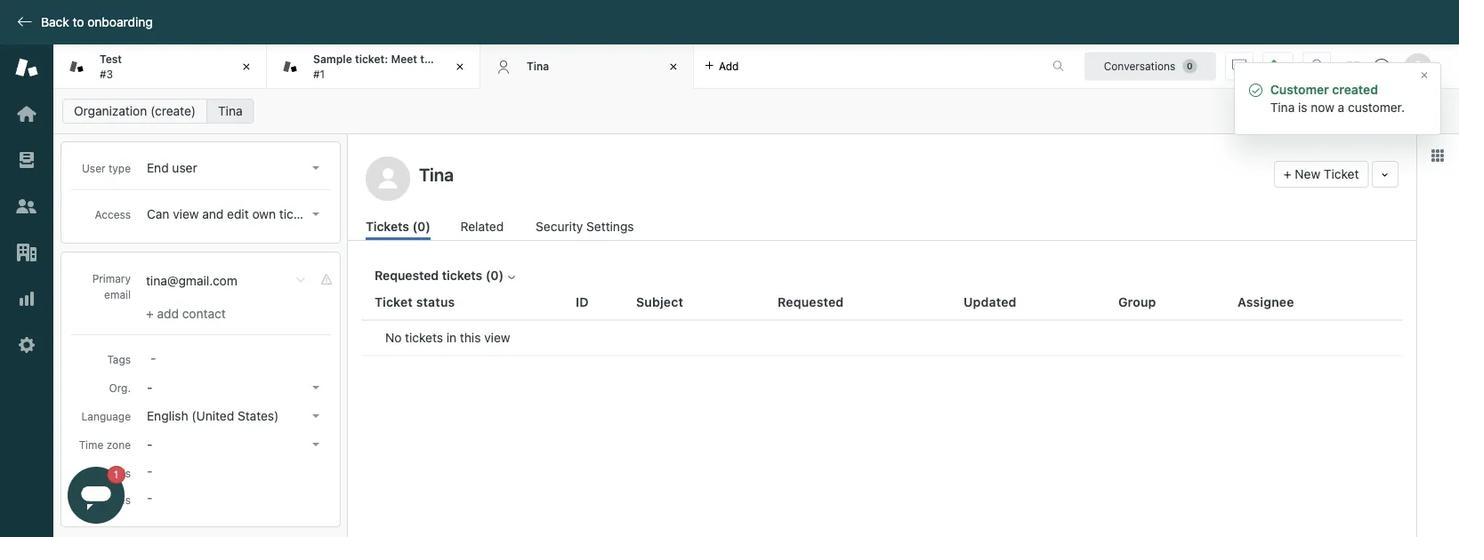 Task type: vqa. For each thing, say whether or not it's contained in the screenshot.
Tina LINK at the top
yes



Task type: locate. For each thing, give the bounding box(es) containing it.
zendesk image
[[0, 536, 53, 537]]

arrow down image for (united
[[312, 415, 319, 418]]

tickets up status
[[442, 268, 482, 283]]

can view and edit own tickets only button
[[141, 202, 345, 227]]

organizations image
[[15, 241, 38, 264]]

(0) inside the tickets (0) "link"
[[412, 219, 431, 234]]

1 vertical spatial -
[[147, 437, 153, 452]]

- right zone on the bottom left
[[147, 437, 153, 452]]

1 horizontal spatial +
[[1284, 167, 1292, 182]]

2 horizontal spatial close image
[[1419, 70, 1430, 81]]

notifications image
[[1310, 59, 1324, 73]]

close image
[[238, 58, 255, 76], [451, 58, 469, 76], [1419, 70, 1430, 81]]

ticket:
[[355, 53, 388, 65]]

2 tab from the left
[[267, 44, 481, 89]]

+ inside button
[[1284, 167, 1292, 182]]

and
[[202, 207, 224, 222]]

back to onboarding
[[41, 15, 153, 29]]

end user button
[[141, 156, 327, 181]]

2 vertical spatial tickets
[[405, 331, 443, 345]]

access
[[95, 208, 131, 221]]

tickets inside grid
[[405, 331, 443, 345]]

test
[[100, 53, 122, 65]]

1 vertical spatial +
[[146, 307, 154, 321]]

can view and edit own tickets only
[[147, 207, 345, 222]]

1 vertical spatial (0)
[[486, 268, 504, 283]]

tina@gmail.com
[[146, 274, 237, 288]]

- for time zone
[[147, 437, 153, 452]]

assignee
[[1238, 295, 1294, 309]]

2 - from the top
[[147, 437, 153, 452]]

tickets inside button
[[279, 207, 317, 222]]

- button up english (united states) button
[[141, 376, 327, 400]]

security settings link
[[536, 217, 639, 240]]

zendesk support image
[[15, 56, 38, 79]]

status
[[1234, 62, 1442, 135]]

- button down english (united states) button
[[141, 432, 327, 457]]

organization (create)
[[74, 104, 196, 118]]

close image right the
[[451, 58, 469, 76]]

#1
[[313, 68, 325, 80]]

1 vertical spatial ticket
[[375, 295, 413, 309]]

english (united states) button
[[141, 404, 327, 429]]

org.
[[109, 382, 131, 394]]

1 horizontal spatial (0)
[[486, 268, 504, 283]]

0 vertical spatial requested
[[375, 268, 439, 283]]

view left and
[[173, 207, 199, 222]]

user type
[[82, 162, 131, 174]]

admin image
[[15, 334, 38, 357]]

- right org.
[[147, 380, 153, 395]]

1 - button from the top
[[141, 376, 327, 400]]

tickets for no tickets in this view
[[405, 331, 443, 345]]

view
[[173, 207, 199, 222], [484, 331, 510, 345]]

0 vertical spatial ticket
[[1324, 167, 1359, 182]]

2 arrow down image from the top
[[312, 213, 319, 216]]

-
[[147, 380, 153, 395], [147, 437, 153, 452]]

tags
[[107, 353, 131, 366]]

zone
[[107, 439, 131, 451]]

- button
[[141, 376, 327, 400], [141, 432, 327, 457]]

view inside grid
[[484, 331, 510, 345]]

0 vertical spatial +
[[1284, 167, 1292, 182]]

arrow down image
[[312, 166, 319, 170], [312, 213, 319, 216], [312, 386, 319, 390], [312, 415, 319, 418]]

- button for time zone
[[141, 432, 327, 457]]

a
[[1338, 100, 1345, 115]]

1 arrow down image from the top
[[312, 166, 319, 170]]

tina
[[527, 60, 549, 72], [1270, 100, 1295, 115], [218, 104, 243, 118]]

1 - from the top
[[147, 380, 153, 395]]

tina right (create)
[[218, 104, 243, 118]]

0 horizontal spatial +
[[146, 307, 154, 321]]

+ down tina@gmail.com
[[146, 307, 154, 321]]

settings
[[587, 219, 634, 234]]

+ add contact
[[146, 307, 226, 321]]

requested for requested
[[778, 295, 844, 309]]

tickets for requested tickets (0)
[[442, 268, 482, 283]]

customer
[[1270, 82, 1329, 97]]

close image right get help image
[[1419, 70, 1430, 81]]

1 horizontal spatial tina
[[527, 60, 549, 72]]

tab containing test
[[53, 44, 267, 89]]

main element
[[0, 44, 53, 537]]

1 horizontal spatial ticket
[[1324, 167, 1359, 182]]

ticket inside grid
[[375, 295, 413, 309]]

tickets (0) link
[[366, 217, 431, 240]]

add inside add popup button
[[719, 60, 739, 73]]

arrow down image inside can view and edit own tickets only button
[[312, 213, 319, 216]]

status containing customer created
[[1234, 62, 1442, 135]]

test #3
[[100, 53, 122, 80]]

in
[[447, 331, 457, 345]]

+
[[1284, 167, 1292, 182], [146, 307, 154, 321]]

0 horizontal spatial close image
[[238, 58, 255, 76]]

tina link
[[207, 99, 254, 124]]

0 horizontal spatial ticket
[[375, 295, 413, 309]]

tina left is
[[1270, 100, 1295, 115]]

1 tab from the left
[[53, 44, 267, 89]]

(0)
[[412, 219, 431, 234], [486, 268, 504, 283]]

own
[[252, 207, 276, 222]]

1 horizontal spatial close image
[[451, 58, 469, 76]]

back
[[41, 15, 69, 29]]

grid containing ticket status
[[348, 285, 1417, 537]]

tickets right own
[[279, 207, 317, 222]]

+ left new
[[1284, 167, 1292, 182]]

status
[[416, 295, 455, 309]]

tab
[[53, 44, 267, 89], [267, 44, 481, 89]]

add
[[719, 60, 739, 73], [157, 307, 179, 321]]

1 vertical spatial add
[[157, 307, 179, 321]]

0 horizontal spatial (0)
[[412, 219, 431, 234]]

0 vertical spatial add
[[719, 60, 739, 73]]

1 vertical spatial requested
[[778, 295, 844, 309]]

0 vertical spatial tickets
[[279, 207, 317, 222]]

close image for customer created tina is now a customer.
[[1419, 70, 1430, 81]]

tab containing sample ticket: meet the ticket
[[267, 44, 481, 89]]

ticket right new
[[1324, 167, 1359, 182]]

grid
[[348, 285, 1417, 537]]

None text field
[[414, 161, 1267, 188]]

2 - button from the top
[[141, 432, 327, 457]]

group
[[1119, 295, 1156, 309]]

2 horizontal spatial tina
[[1270, 100, 1295, 115]]

tickets left in
[[405, 331, 443, 345]]

0 horizontal spatial view
[[173, 207, 199, 222]]

tina right ticket
[[527, 60, 549, 72]]

1 vertical spatial - button
[[141, 432, 327, 457]]

0 vertical spatial (0)
[[412, 219, 431, 234]]

onboarding
[[87, 15, 153, 29]]

+ new ticket
[[1284, 167, 1359, 182]]

requested
[[375, 268, 439, 283], [778, 295, 844, 309]]

tickets
[[279, 207, 317, 222], [442, 268, 482, 283], [405, 331, 443, 345]]

views image
[[15, 149, 38, 172]]

add up secondary "element"
[[719, 60, 739, 73]]

updated
[[964, 295, 1017, 309]]

time zone
[[79, 439, 131, 451]]

1 vertical spatial tickets
[[442, 268, 482, 283]]

close image up tina link
[[238, 58, 255, 76]]

1 horizontal spatial requested
[[778, 295, 844, 309]]

ticket up no
[[375, 295, 413, 309]]

view right this
[[484, 331, 510, 345]]

related link
[[460, 217, 506, 240]]

security
[[536, 219, 583, 234]]

1 horizontal spatial view
[[484, 331, 510, 345]]

0 vertical spatial view
[[173, 207, 199, 222]]

0 horizontal spatial requested
[[375, 268, 439, 283]]

user
[[82, 162, 106, 174]]

arrow down image inside english (united states) button
[[312, 415, 319, 418]]

language
[[81, 410, 131, 423]]

requested inside grid
[[778, 295, 844, 309]]

english
[[147, 409, 188, 424]]

contact
[[182, 307, 226, 321]]

arrow down image inside end user button
[[312, 166, 319, 170]]

+ for + new ticket
[[1284, 167, 1292, 182]]

time
[[79, 439, 104, 451]]

id
[[576, 295, 589, 309]]

0 horizontal spatial tina
[[218, 104, 243, 118]]

no tickets in this view
[[385, 331, 510, 345]]

ticket
[[1324, 167, 1359, 182], [375, 295, 413, 309]]

(0) right tickets at the left top of the page
[[412, 219, 431, 234]]

- button for org.
[[141, 376, 327, 400]]

1 vertical spatial view
[[484, 331, 510, 345]]

4 arrow down image from the top
[[312, 415, 319, 418]]

0 vertical spatial - button
[[141, 376, 327, 400]]

(0) down the related link
[[486, 268, 504, 283]]

1 horizontal spatial add
[[719, 60, 739, 73]]

end
[[147, 161, 169, 175]]

view inside button
[[173, 207, 199, 222]]

0 vertical spatial -
[[147, 380, 153, 395]]

add left contact
[[157, 307, 179, 321]]



Task type: describe. For each thing, give the bounding box(es) containing it.
arrow down image
[[312, 443, 319, 447]]

requested tickets (0)
[[375, 268, 504, 283]]

primary email
[[92, 272, 131, 301]]

close image for test #3
[[238, 58, 255, 76]]

add button
[[694, 44, 750, 88]]

conversations
[[1104, 60, 1176, 73]]

can
[[147, 207, 169, 222]]

tina inside customer created tina is now a customer.
[[1270, 100, 1295, 115]]

3 arrow down image from the top
[[312, 386, 319, 390]]

apps image
[[1431, 149, 1445, 163]]

states)
[[238, 409, 279, 424]]

0 horizontal spatial add
[[157, 307, 179, 321]]

related
[[460, 219, 504, 234]]

organization (create) button
[[62, 99, 207, 124]]

to
[[73, 15, 84, 29]]

no
[[385, 331, 402, 345]]

the
[[420, 53, 437, 65]]

tickets (0)
[[366, 219, 431, 234]]

organization
[[74, 104, 147, 118]]

sample
[[313, 53, 352, 65]]

requested for requested tickets (0)
[[375, 268, 439, 283]]

secondary element
[[53, 93, 1459, 129]]

close image
[[665, 58, 682, 76]]

#3
[[100, 68, 113, 80]]

- field
[[143, 348, 327, 367]]

subject
[[636, 295, 684, 309]]

ticket inside button
[[1324, 167, 1359, 182]]

+ new ticket button
[[1274, 161, 1369, 188]]

email
[[104, 288, 131, 301]]

tina inside tina tab
[[527, 60, 549, 72]]

tina tab
[[481, 44, 694, 89]]

type
[[109, 162, 131, 174]]

ticket status
[[375, 295, 455, 309]]

this
[[460, 331, 481, 345]]

notes
[[101, 494, 131, 506]]

primary
[[92, 272, 131, 285]]

get help image
[[1374, 59, 1390, 75]]

customers image
[[15, 195, 38, 218]]

new
[[1295, 167, 1321, 182]]

end user
[[147, 161, 197, 175]]

security settings
[[536, 219, 634, 234]]

- for org.
[[147, 380, 153, 395]]

tina inside tina link
[[218, 104, 243, 118]]

now
[[1311, 100, 1335, 115]]

conversations button
[[1085, 52, 1216, 81]]

meet
[[391, 53, 417, 65]]

ticket
[[440, 53, 470, 65]]

sample ticket: meet the ticket #1
[[313, 53, 470, 80]]

back to onboarding link
[[0, 14, 162, 30]]

is
[[1298, 100, 1308, 115]]

customer created tina is now a customer.
[[1270, 82, 1405, 115]]

+ for + add contact
[[146, 307, 154, 321]]

created
[[1332, 82, 1378, 97]]

get started image
[[15, 102, 38, 125]]

tabs tab list
[[53, 44, 1034, 89]]

user
[[172, 161, 197, 175]]

(create)
[[150, 104, 196, 118]]

details
[[96, 467, 131, 480]]

reporting image
[[15, 287, 38, 311]]

only
[[321, 207, 345, 222]]

arrow down image for view
[[312, 213, 319, 216]]

button displays agent's chat status as invisible. image
[[1232, 59, 1247, 73]]

arrow down image for user
[[312, 166, 319, 170]]

tickets
[[366, 219, 409, 234]]

customer.
[[1348, 100, 1405, 115]]

(united
[[192, 409, 234, 424]]

edit
[[227, 207, 249, 222]]

english (united states)
[[147, 409, 279, 424]]

close image for sample ticket: meet the ticket #1
[[451, 58, 469, 76]]



